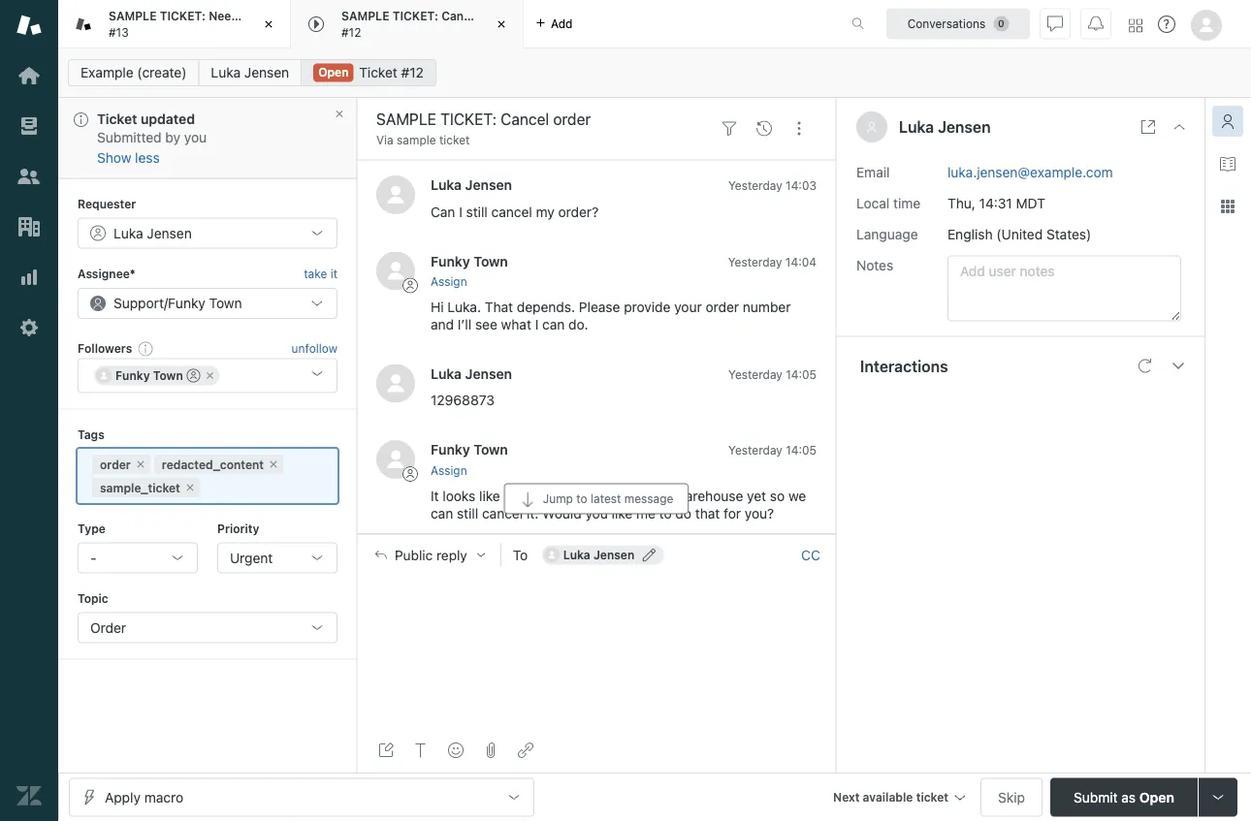 Task type: vqa. For each thing, say whether or not it's contained in the screenshot.
LANGUAGE at the right top of page
yes



Task type: describe. For each thing, give the bounding box(es) containing it.
as
[[1122, 790, 1136, 806]]

remove image for redacted_content
[[268, 459, 279, 470]]

add
[[551, 17, 573, 31]]

tab containing sample ticket: cancel order
[[291, 0, 524, 48]]

looks
[[443, 487, 476, 503]]

take it
[[304, 267, 338, 281]]

requester element
[[78, 218, 338, 249]]

items
[[268, 9, 299, 23]]

type
[[78, 522, 106, 535]]

sample ticket: need less items than ordered #13
[[109, 9, 376, 39]]

to
[[513, 547, 528, 563]]

1 horizontal spatial close image
[[1172, 119, 1187, 135]]

funky up looks
[[431, 441, 470, 457]]

yesterday left 14:03
[[728, 178, 782, 192]]

jensen inside requester "element"
[[147, 225, 192, 241]]

cc
[[801, 547, 820, 563]]

customers image
[[16, 164, 42, 189]]

alert containing ticket updated
[[58, 98, 357, 179]]

(create)
[[137, 65, 187, 81]]

displays possible ticket submission types image
[[1211, 790, 1226, 806]]

assign button for looks
[[431, 462, 467, 479]]

jump
[[543, 492, 573, 506]]

updated
[[141, 111, 195, 127]]

get help image
[[1158, 16, 1176, 33]]

#12 inside secondary element
[[401, 65, 424, 81]]

user image
[[866, 121, 878, 133]]

3 avatar image from the top
[[376, 364, 415, 403]]

organizations image
[[16, 214, 42, 240]]

still inside the it looks like the package hasn't left our warehouse yet so we can still cancel it. would you like me to do that for you?
[[457, 505, 478, 521]]

jump to latest message button
[[504, 483, 689, 514]]

ticket actions image
[[791, 121, 807, 136]]

jump to latest message
[[543, 492, 673, 506]]

followers element
[[78, 358, 338, 393]]

latest
[[591, 492, 621, 506]]

redacted_content
[[162, 458, 264, 471]]

do.
[[569, 316, 588, 332]]

ticket: for cancel
[[393, 9, 438, 23]]

warehouse
[[675, 487, 743, 503]]

local
[[856, 195, 890, 211]]

funky town link for luka.
[[431, 253, 508, 269]]

assign for luka.
[[431, 275, 467, 288]]

i inside the hi luka. that depends. please provide your order number and i'll see what i can do.
[[535, 316, 539, 332]]

example (create) button
[[68, 59, 199, 86]]

funky town option
[[94, 366, 220, 386]]

4 avatar image from the top
[[376, 440, 415, 479]]

#12 inside sample ticket: cancel order #12
[[341, 25, 361, 39]]

urgent button
[[217, 543, 338, 574]]

remove image
[[204, 370, 216, 382]]

cancel inside the it looks like the package hasn't left our warehouse yet so we can still cancel it. would you like me to do that for you?
[[482, 505, 523, 521]]

you inside the it looks like the package hasn't left our warehouse yet so we can still cancel it. would you like me to do that for you?
[[585, 505, 608, 521]]

luka jensen link inside secondary element
[[198, 59, 302, 86]]

draft mode image
[[378, 743, 394, 759]]

admin image
[[16, 315, 42, 340]]

can i still cancel my order?
[[431, 203, 599, 219]]

followers
[[78, 342, 132, 355]]

jensen up 12968873
[[465, 365, 512, 381]]

the
[[504, 487, 524, 503]]

luka jensen right user icon
[[899, 118, 991, 136]]

14:05 for it looks like the package hasn't left our warehouse yet so we can still cancel it. would you like me to do that for you?
[[786, 443, 817, 457]]

notes
[[856, 257, 894, 273]]

luka jensen up 12968873
[[431, 365, 512, 381]]

states)
[[1047, 226, 1091, 242]]

1 avatar image from the top
[[376, 175, 415, 214]]

yesterday for 12968873
[[728, 367, 783, 381]]

town inside the assignee* element
[[209, 295, 242, 311]]

yet
[[747, 487, 766, 503]]

can inside the it looks like the package hasn't left our warehouse yet so we can still cancel it. would you like me to do that for you?
[[431, 505, 453, 521]]

user is an agent image
[[187, 369, 201, 383]]

format text image
[[413, 743, 429, 759]]

it looks like the package hasn't left our warehouse yet so we can still cancel it. would you like me to do that for you?
[[431, 487, 810, 521]]

Yesterday 14:05 text field
[[728, 367, 817, 381]]

open inside secondary element
[[318, 65, 349, 79]]

order?
[[558, 203, 599, 219]]

hi
[[431, 298, 444, 314]]

edit user image
[[642, 548, 656, 562]]

it.
[[527, 505, 539, 521]]

priority
[[217, 522, 259, 535]]

topic element
[[78, 613, 338, 644]]

sample_ticket
[[100, 481, 180, 495]]

can inside the hi luka. that depends. please provide your order number and i'll see what i can do.
[[542, 316, 565, 332]]

/
[[164, 295, 168, 311]]

message
[[624, 492, 673, 506]]

town up the the
[[474, 441, 508, 457]]

yesterday 14:04
[[728, 255, 817, 268]]

ordered
[[331, 9, 376, 23]]

yesterday 14:05 for it looks like the package hasn't left our warehouse yet so we can still cancel it. would you like me to do that for you?
[[728, 443, 817, 457]]

assignee* element
[[78, 288, 338, 319]]

english
[[948, 226, 993, 242]]

ticket for ticket #12
[[359, 65, 397, 81]]

ticket: for need
[[160, 9, 206, 23]]

0 vertical spatial still
[[466, 203, 488, 219]]

can
[[431, 203, 455, 219]]

notifications image
[[1088, 16, 1104, 32]]

left
[[627, 487, 647, 503]]

customer context image
[[1220, 113, 1236, 129]]

insert emojis image
[[448, 743, 464, 759]]

than
[[302, 9, 328, 23]]

Add user notes text field
[[948, 256, 1181, 322]]

luka.jensen@example.com image
[[544, 547, 559, 563]]

time
[[893, 195, 921, 211]]

0 horizontal spatial like
[[479, 487, 500, 503]]

local time
[[856, 195, 921, 211]]

order inside the hi luka. that depends. please provide your order number and i'll see what i can do.
[[706, 298, 739, 314]]

ticket for next available ticket
[[916, 791, 949, 805]]

skip
[[998, 790, 1025, 806]]

conversationlabel log
[[357, 159, 836, 537]]

english (united states)
[[948, 226, 1091, 242]]

submitted
[[97, 129, 162, 145]]

ticket updated submitted by you show less
[[97, 111, 207, 165]]

12968873
[[431, 392, 495, 408]]

luka jensen link for can i still cancel my order?
[[431, 176, 512, 192]]

number
[[743, 298, 791, 314]]

- button
[[78, 543, 198, 574]]

by
[[165, 129, 180, 145]]

1 vertical spatial like
[[612, 505, 633, 521]]

our
[[651, 487, 672, 503]]

we
[[789, 487, 806, 503]]

sample for #12
[[341, 9, 389, 23]]

language
[[856, 226, 918, 242]]

hasn't
[[585, 487, 623, 503]]

thu,
[[948, 195, 976, 211]]

secondary element
[[58, 53, 1251, 92]]

apps image
[[1220, 199, 1236, 214]]

and
[[431, 316, 454, 332]]

conversations button
[[887, 8, 1030, 39]]

yesterday 14:05 for 12968873
[[728, 367, 817, 381]]

interactions
[[860, 357, 948, 375]]

show
[[97, 149, 131, 165]]

close image inside tab
[[492, 15, 511, 34]]

funky inside the assignee* element
[[168, 295, 206, 311]]

luka.
[[447, 298, 481, 314]]

0 vertical spatial cancel
[[491, 203, 532, 219]]

order inside sample ticket: cancel order #12
[[484, 9, 515, 23]]

luka jensen up can
[[431, 176, 512, 192]]

luka right user icon
[[899, 118, 934, 136]]

example
[[81, 65, 133, 81]]

Yesterday 14:04 text field
[[728, 255, 817, 268]]

close image
[[259, 15, 278, 34]]

package
[[528, 487, 581, 503]]

luka jensen link for 12968873
[[431, 365, 512, 381]]

unfollow button
[[292, 340, 338, 357]]

submit
[[1074, 790, 1118, 806]]

support
[[113, 295, 164, 311]]

zendesk support image
[[16, 13, 42, 38]]

zendesk products image
[[1129, 19, 1143, 32]]



Task type: locate. For each thing, give the bounding box(es) containing it.
email
[[856, 164, 890, 180]]

2 vertical spatial luka jensen link
[[431, 365, 512, 381]]

#12
[[341, 25, 361, 39], [401, 65, 424, 81]]

ticket: inside sample ticket: cancel order #12
[[393, 9, 438, 23]]

user image
[[868, 122, 876, 133]]

1 vertical spatial close image
[[1172, 119, 1187, 135]]

public reply button
[[358, 535, 500, 575]]

1 14:05 from the top
[[786, 367, 817, 381]]

ticket inside ticket updated submitted by you show less
[[97, 111, 137, 127]]

luka inside requester "element"
[[113, 225, 143, 241]]

jensen up thu,
[[938, 118, 991, 136]]

funky town assign
[[431, 253, 508, 288], [431, 441, 508, 477]]

2 sample from the left
[[341, 9, 389, 23]]

1 vertical spatial i
[[535, 316, 539, 332]]

1 horizontal spatial sample
[[341, 9, 389, 23]]

you inside ticket updated submitted by you show less
[[184, 129, 207, 145]]

assign button up looks
[[431, 462, 467, 479]]

yesterday 14:03
[[728, 178, 817, 192]]

0 vertical spatial i
[[459, 203, 463, 219]]

to inside the it looks like the package hasn't left our warehouse yet so we can still cancel it. would you like me to do that for you?
[[659, 505, 672, 521]]

assign up hi
[[431, 275, 467, 288]]

submit as open
[[1074, 790, 1175, 806]]

1 vertical spatial you
[[585, 505, 608, 521]]

apply
[[105, 790, 141, 806]]

i right can
[[459, 203, 463, 219]]

your
[[674, 298, 702, 314]]

reporting image
[[16, 265, 42, 290]]

still down looks
[[457, 505, 478, 521]]

remove image for order
[[135, 459, 146, 470]]

me
[[636, 505, 656, 521]]

assign up looks
[[431, 464, 467, 477]]

ticket: inside sample ticket: need less items than ordered #13
[[160, 9, 206, 23]]

yesterday for it looks like the package hasn't left our warehouse yet so we can still cancel it. would you like me to do that for you?
[[728, 443, 783, 457]]

luka jensen link
[[198, 59, 302, 86], [431, 176, 512, 192], [431, 365, 512, 381]]

luka.jensen@example.com
[[948, 164, 1113, 180]]

funky town assign for luka.
[[431, 253, 508, 288]]

still right can
[[466, 203, 488, 219]]

0 horizontal spatial ticket
[[97, 111, 137, 127]]

14:05 up we
[[786, 443, 817, 457]]

please
[[579, 298, 620, 314]]

events image
[[757, 121, 772, 136]]

2 avatar image from the top
[[376, 251, 415, 290]]

0 vertical spatial funky town assign
[[431, 253, 508, 288]]

2 funky town assign from the top
[[431, 441, 508, 477]]

0 vertical spatial 14:05
[[786, 367, 817, 381]]

yesterday 14:05
[[728, 367, 817, 381], [728, 443, 817, 457]]

0 vertical spatial can
[[542, 316, 565, 332]]

it
[[431, 487, 439, 503]]

to
[[576, 492, 587, 506], [659, 505, 672, 521]]

14:04
[[786, 255, 817, 268]]

add attachment image
[[483, 743, 499, 759]]

town inside funky town option
[[153, 369, 183, 383]]

macro
[[144, 790, 183, 806]]

funky town assign up the luka.
[[431, 253, 508, 288]]

remove image down redacted_content
[[184, 482, 196, 494]]

1 horizontal spatial remove image
[[184, 482, 196, 494]]

Yesterday 14:03 text field
[[728, 178, 817, 192]]

luka down sample ticket: need less items than ordered #13
[[211, 65, 241, 81]]

sample
[[397, 133, 436, 147]]

button displays agent's chat status as invisible. image
[[1048, 16, 1063, 32]]

1 sample from the left
[[109, 9, 157, 23]]

1 vertical spatial luka jensen link
[[431, 176, 512, 192]]

yesterday down number
[[728, 367, 783, 381]]

0 vertical spatial luka jensen link
[[198, 59, 302, 86]]

example (create)
[[81, 65, 187, 81]]

yesterday
[[728, 178, 782, 192], [728, 255, 782, 268], [728, 367, 783, 381], [728, 443, 783, 457]]

0 vertical spatial yesterday 14:05
[[728, 367, 817, 381]]

funky town assign for looks
[[431, 441, 508, 477]]

ticket right available
[[916, 791, 949, 805]]

alert
[[58, 98, 357, 179]]

luka jensen link up 12968873
[[431, 365, 512, 381]]

luka jensen link up can
[[431, 176, 512, 192]]

luka
[[211, 65, 241, 81], [899, 118, 934, 136], [431, 176, 462, 192], [113, 225, 143, 241], [431, 365, 462, 381], [563, 548, 590, 562]]

0 vertical spatial open
[[318, 65, 349, 79]]

hi luka. that depends. please provide your order number and i'll see what i can do.
[[431, 298, 795, 332]]

0 horizontal spatial order
[[100, 458, 131, 471]]

requester
[[78, 197, 136, 211]]

you down hasn't at the left
[[585, 505, 608, 521]]

0 vertical spatial close image
[[492, 15, 511, 34]]

assign
[[431, 275, 467, 288], [431, 464, 467, 477]]

1 vertical spatial ticket
[[97, 111, 137, 127]]

(united
[[996, 226, 1043, 242]]

1 vertical spatial open
[[1140, 790, 1175, 806]]

1 ticket: from the left
[[160, 9, 206, 23]]

cancel down the the
[[482, 505, 523, 521]]

order up sample_ticket
[[100, 458, 131, 471]]

jensen up the can i still cancel my order?
[[465, 176, 512, 192]]

funky town
[[115, 369, 183, 383]]

take
[[304, 267, 327, 281]]

ticket: left cancel
[[393, 9, 438, 23]]

take it button
[[304, 265, 338, 284]]

Subject field
[[372, 108, 708, 131]]

reply
[[436, 547, 467, 563]]

luka up 12968873
[[431, 365, 462, 381]]

funky right the support
[[168, 295, 206, 311]]

2 assign button from the top
[[431, 462, 467, 479]]

ticket:
[[160, 9, 206, 23], [393, 9, 438, 23]]

yesterday left 14:04
[[728, 255, 782, 268]]

open
[[318, 65, 349, 79], [1140, 790, 1175, 806]]

1 vertical spatial funky town link
[[431, 441, 508, 457]]

funky right funkytownclown1@gmail.com image on the top of the page
[[115, 369, 150, 383]]

14:03
[[786, 178, 817, 192]]

show less button
[[97, 149, 160, 166]]

see
[[475, 316, 497, 332]]

1 horizontal spatial less
[[242, 9, 265, 23]]

1 funky town assign from the top
[[431, 253, 508, 288]]

like left the the
[[479, 487, 500, 503]]

sample up #13
[[109, 9, 157, 23]]

1 horizontal spatial you
[[585, 505, 608, 521]]

1 vertical spatial can
[[431, 505, 453, 521]]

1 assign button from the top
[[431, 273, 467, 290]]

zendesk image
[[16, 784, 42, 809]]

knowledge image
[[1220, 156, 1236, 172]]

assign for looks
[[431, 464, 467, 477]]

0 horizontal spatial open
[[318, 65, 349, 79]]

next
[[833, 791, 860, 805]]

filter image
[[722, 121, 737, 136]]

0 vertical spatial #12
[[341, 25, 361, 39]]

1 horizontal spatial like
[[612, 505, 633, 521]]

less down the submitted on the left of page
[[135, 149, 160, 165]]

0 vertical spatial you
[[184, 129, 207, 145]]

so
[[770, 487, 785, 503]]

0 horizontal spatial can
[[431, 505, 453, 521]]

1 vertical spatial assign button
[[431, 462, 467, 479]]

0 horizontal spatial ticket:
[[160, 9, 206, 23]]

sample inside sample ticket: need less items than ordered #13
[[109, 9, 157, 23]]

views image
[[16, 113, 42, 139]]

0 vertical spatial order
[[484, 9, 515, 23]]

luka right the luka.jensen@example.com image
[[563, 548, 590, 562]]

1 vertical spatial funky town assign
[[431, 441, 508, 477]]

14:31
[[979, 195, 1012, 211]]

1 horizontal spatial ticket
[[916, 791, 949, 805]]

close image right cancel
[[492, 15, 511, 34]]

avatar image
[[376, 175, 415, 214], [376, 251, 415, 290], [376, 364, 415, 403], [376, 440, 415, 479]]

funkytownclown1@gmail.com image
[[96, 368, 112, 384]]

town up that
[[474, 253, 508, 269]]

tab
[[58, 0, 376, 48], [291, 0, 524, 48]]

luka jensen inside requester "element"
[[113, 225, 192, 241]]

via
[[376, 133, 393, 147]]

town right /
[[209, 295, 242, 311]]

assign button for luka.
[[431, 273, 467, 290]]

0 horizontal spatial #12
[[341, 25, 361, 39]]

luka inside luka jensen link
[[211, 65, 241, 81]]

1 vertical spatial #12
[[401, 65, 424, 81]]

0 horizontal spatial close image
[[492, 15, 511, 34]]

via sample ticket
[[376, 133, 470, 147]]

ticket up the submitted on the left of page
[[97, 111, 137, 127]]

2 assign from the top
[[431, 464, 467, 477]]

0 horizontal spatial less
[[135, 149, 160, 165]]

luka jensen link down sample ticket: need less items than ordered #13
[[198, 59, 302, 86]]

view more details image
[[1141, 119, 1156, 135]]

0 vertical spatial like
[[479, 487, 500, 503]]

unfollow
[[292, 342, 338, 355]]

open up close ticket collision notification image
[[318, 65, 349, 79]]

i
[[459, 203, 463, 219], [535, 316, 539, 332]]

less inside sample ticket: need less items than ordered #13
[[242, 9, 265, 23]]

funky town link up looks
[[431, 441, 508, 457]]

assignee*
[[78, 267, 135, 281]]

for
[[724, 505, 741, 521]]

get started image
[[16, 63, 42, 88]]

14:05 down number
[[786, 367, 817, 381]]

1 vertical spatial ticket
[[916, 791, 949, 805]]

ticket inside dropdown button
[[916, 791, 949, 805]]

my
[[536, 203, 555, 219]]

funky up hi
[[431, 253, 470, 269]]

1 horizontal spatial can
[[542, 316, 565, 332]]

sample for #13
[[109, 9, 157, 23]]

1 horizontal spatial #12
[[401, 65, 424, 81]]

ticket for ticket updated submitted by you show less
[[97, 111, 137, 127]]

to down our
[[659, 505, 672, 521]]

order
[[90, 620, 126, 636]]

tabs tab list
[[58, 0, 831, 48]]

1 horizontal spatial open
[[1140, 790, 1175, 806]]

2 ticket: from the left
[[393, 9, 438, 23]]

1 vertical spatial cancel
[[482, 505, 523, 521]]

you right by
[[184, 129, 207, 145]]

still
[[466, 203, 488, 219], [457, 505, 478, 521]]

to inside jump to latest message button
[[576, 492, 587, 506]]

open right as
[[1140, 790, 1175, 806]]

#12 down ordered
[[341, 25, 361, 39]]

less inside ticket updated submitted by you show less
[[135, 149, 160, 165]]

2 yesterday 14:05 from the top
[[728, 443, 817, 457]]

i'll
[[458, 316, 472, 332]]

mdt
[[1016, 195, 1046, 211]]

1 vertical spatial order
[[706, 298, 739, 314]]

1 vertical spatial assign
[[431, 464, 467, 477]]

0 vertical spatial assign
[[431, 275, 467, 288]]

luka jensen down requester
[[113, 225, 192, 241]]

1 tab from the left
[[58, 0, 376, 48]]

can
[[542, 316, 565, 332], [431, 505, 453, 521]]

0 vertical spatial ticket
[[439, 133, 470, 147]]

1 horizontal spatial i
[[535, 316, 539, 332]]

do
[[676, 505, 692, 521]]

sample right than
[[341, 9, 389, 23]]

-
[[90, 550, 96, 566]]

tab up the (create)
[[58, 0, 376, 48]]

luka up can
[[431, 176, 462, 192]]

1 vertical spatial yesterday 14:05
[[728, 443, 817, 457]]

0 horizontal spatial ticket
[[439, 133, 470, 147]]

1 funky town link from the top
[[431, 253, 508, 269]]

available
[[863, 791, 913, 805]]

jensen up /
[[147, 225, 192, 241]]

close image right view more details icon
[[1172, 119, 1187, 135]]

2 tab from the left
[[291, 0, 524, 48]]

funky town link up the luka.
[[431, 253, 508, 269]]

assign button up hi
[[431, 273, 467, 290]]

funky town assign up looks
[[431, 441, 508, 477]]

luka down requester
[[113, 225, 143, 241]]

topic
[[78, 592, 108, 606]]

you?
[[745, 505, 774, 521]]

1 vertical spatial less
[[135, 149, 160, 165]]

ticket: left need
[[160, 9, 206, 23]]

support / funky town
[[113, 295, 242, 311]]

0 vertical spatial assign button
[[431, 273, 467, 290]]

ticket
[[439, 133, 470, 147], [916, 791, 949, 805]]

2 funky town link from the top
[[431, 441, 508, 457]]

yesterday up yet
[[728, 443, 783, 457]]

#12 down sample ticket: cancel order #12
[[401, 65, 424, 81]]

that
[[485, 298, 513, 314]]

1 horizontal spatial to
[[659, 505, 672, 521]]

can down it
[[431, 505, 453, 521]]

yesterday 14:05 down number
[[728, 367, 817, 381]]

order right cancel
[[484, 9, 515, 23]]

1 assign from the top
[[431, 275, 467, 288]]

0 horizontal spatial sample
[[109, 9, 157, 23]]

remove image
[[135, 459, 146, 470], [268, 459, 279, 470], [184, 482, 196, 494]]

luka jensen down hide composer image on the bottom left of page
[[563, 548, 635, 562]]

ticket for via sample ticket
[[439, 133, 470, 147]]

less right need
[[242, 9, 265, 23]]

what
[[501, 316, 531, 332]]

sample inside sample ticket: cancel order #12
[[341, 9, 389, 23]]

1 horizontal spatial order
[[484, 9, 515, 23]]

jensen down hide composer image on the bottom left of page
[[594, 548, 635, 562]]

main element
[[0, 0, 58, 822]]

cancel left 'my'
[[491, 203, 532, 219]]

0 vertical spatial less
[[242, 9, 265, 23]]

funky inside option
[[115, 369, 150, 383]]

ticket right "sample"
[[439, 133, 470, 147]]

yesterday for hi luka. that depends. please provide your order number and i'll see what i can do.
[[728, 255, 782, 268]]

add link (cmd k) image
[[518, 743, 533, 759]]

yesterday 14:05 up so
[[728, 443, 817, 457]]

can down depends.
[[542, 316, 565, 332]]

jensen inside secondary element
[[244, 65, 289, 81]]

like down left on the right
[[612, 505, 633, 521]]

tab up the ticket #12
[[291, 0, 524, 48]]

info on adding followers image
[[138, 341, 153, 356]]

order right "your"
[[706, 298, 739, 314]]

remove image up sample_ticket
[[135, 459, 146, 470]]

depends.
[[517, 298, 575, 314]]

to right jump
[[576, 492, 587, 506]]

tab containing sample ticket: need less items than ordered
[[58, 0, 376, 48]]

town left user is an agent icon
[[153, 369, 183, 383]]

luka jensen down sample ticket: need less items than ordered #13
[[211, 65, 289, 81]]

0 horizontal spatial you
[[184, 129, 207, 145]]

funky town link for looks
[[431, 441, 508, 457]]

cancel
[[491, 203, 532, 219], [482, 505, 523, 521]]

cancel
[[441, 9, 481, 23]]

close image
[[492, 15, 511, 34], [1172, 119, 1187, 135]]

ticket inside secondary element
[[359, 65, 397, 81]]

1 horizontal spatial ticket:
[[393, 9, 438, 23]]

funky
[[431, 253, 470, 269], [168, 295, 206, 311], [115, 369, 150, 383], [431, 441, 470, 457]]

1 yesterday 14:05 from the top
[[728, 367, 817, 381]]

luka jensen inside secondary element
[[211, 65, 289, 81]]

1 vertical spatial still
[[457, 505, 478, 521]]

1 horizontal spatial ticket
[[359, 65, 397, 81]]

2 horizontal spatial remove image
[[268, 459, 279, 470]]

1 vertical spatial 14:05
[[786, 443, 817, 457]]

funky town link
[[431, 253, 508, 269], [431, 441, 508, 457]]

urgent
[[230, 550, 273, 566]]

2 vertical spatial order
[[100, 458, 131, 471]]

jensen down close icon
[[244, 65, 289, 81]]

Public reply composer text field
[[367, 575, 827, 616]]

2 horizontal spatial order
[[706, 298, 739, 314]]

remove image for sample_ticket
[[184, 482, 196, 494]]

would
[[542, 505, 582, 521]]

2 14:05 from the top
[[786, 443, 817, 457]]

ticket down ordered
[[359, 65, 397, 81]]

0 horizontal spatial to
[[576, 492, 587, 506]]

14:05 for 12968873
[[786, 367, 817, 381]]

Yesterday 14:05 text field
[[728, 443, 817, 457]]

0 vertical spatial funky town link
[[431, 253, 508, 269]]

0 horizontal spatial remove image
[[135, 459, 146, 470]]

0 vertical spatial ticket
[[359, 65, 397, 81]]

i down depends.
[[535, 316, 539, 332]]

close ticket collision notification image
[[334, 108, 345, 120]]

jensen
[[244, 65, 289, 81], [938, 118, 991, 136], [465, 176, 512, 192], [147, 225, 192, 241], [465, 365, 512, 381], [594, 548, 635, 562]]

you
[[184, 129, 207, 145], [585, 505, 608, 521]]

hide composer image
[[589, 526, 604, 542]]

tags
[[78, 428, 105, 442]]

remove image right redacted_content
[[268, 459, 279, 470]]

thu, 14:31 mdt
[[948, 195, 1046, 211]]

0 horizontal spatial i
[[459, 203, 463, 219]]



